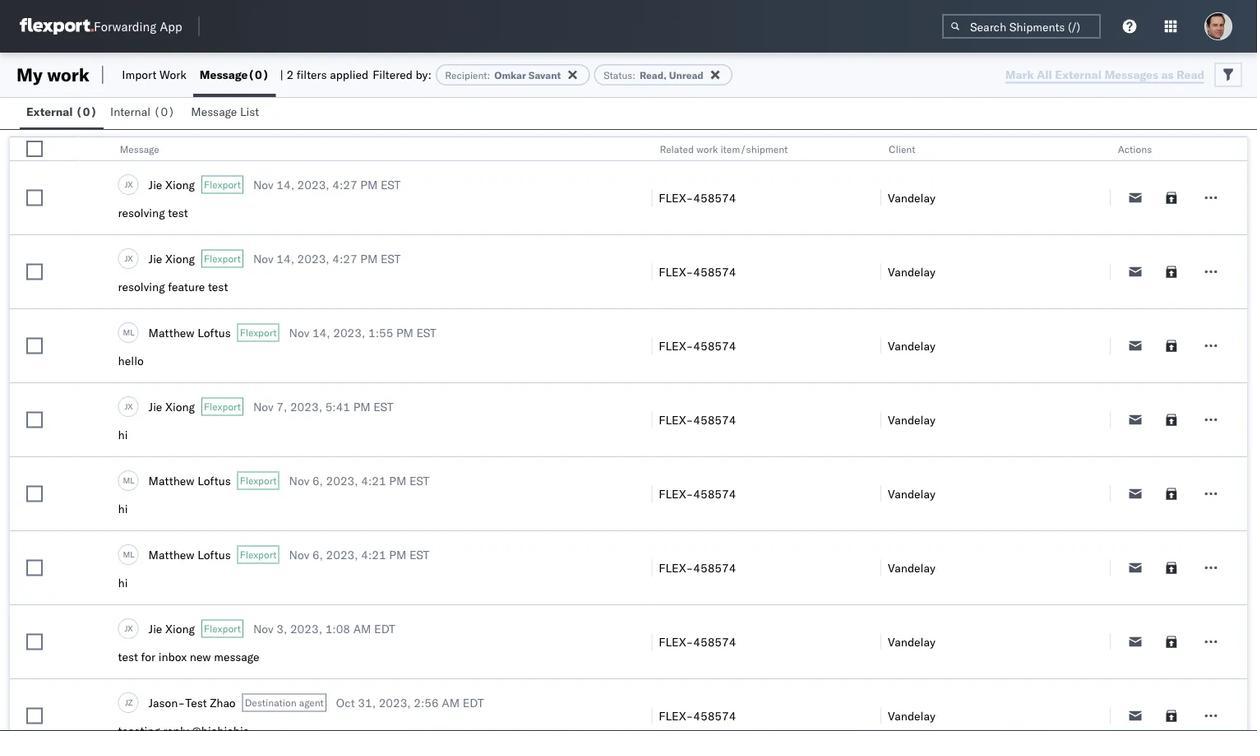 Task type: describe. For each thing, give the bounding box(es) containing it.
message (0)
[[200, 67, 269, 82]]

3 xiong from the top
[[165, 399, 195, 414]]

flexport down message list button
[[204, 178, 241, 191]]

7,
[[277, 399, 287, 414]]

: for status
[[633, 69, 636, 81]]

my
[[16, 63, 43, 86]]

1 matthew from the top
[[149, 325, 195, 340]]

6 458574 from the top
[[694, 561, 736, 575]]

message
[[214, 650, 260, 664]]

1 flex- from the top
[[659, 190, 694, 205]]

1 matthew loftus from the top
[[149, 325, 231, 340]]

4 flex- 458574 from the top
[[659, 413, 736, 427]]

3 flex- 458574 from the top
[[659, 338, 736, 353]]

3 458574 from the top
[[694, 338, 736, 353]]

recipient : omkar savant
[[445, 69, 561, 81]]

read,
[[640, 69, 667, 81]]

2 matthew loftus from the top
[[149, 473, 231, 488]]

1 l from the top
[[130, 327, 135, 337]]

resolving test
[[118, 206, 188, 220]]

j x for feature
[[125, 253, 133, 263]]

forwarding
[[94, 19, 157, 34]]

|
[[280, 67, 284, 82]]

2 matthew from the top
[[149, 473, 195, 488]]

nov 14, 2023, 1:55 pm est
[[289, 325, 437, 340]]

work for my
[[47, 63, 90, 86]]

internal
[[110, 104, 151, 119]]

2
[[287, 67, 294, 82]]

test
[[185, 695, 207, 710]]

applied
[[330, 67, 369, 82]]

x for for
[[128, 623, 133, 634]]

6 flex- from the top
[[659, 561, 694, 575]]

4 flex- from the top
[[659, 413, 694, 427]]

z
[[128, 697, 133, 708]]

external
[[26, 104, 73, 119]]

4:27 for test
[[333, 251, 358, 266]]

2 hi from the top
[[118, 502, 128, 516]]

x for feature
[[128, 253, 133, 263]]

external (0)
[[26, 104, 97, 119]]

jie xiong for test
[[149, 177, 195, 192]]

1 m l from the top
[[123, 327, 135, 337]]

j for feature
[[125, 253, 128, 263]]

6 flex- 458574 from the top
[[659, 561, 736, 575]]

2 l from the top
[[130, 475, 135, 486]]

2 vertical spatial message
[[120, 143, 159, 155]]

2 6, from the top
[[312, 547, 323, 562]]

zhao
[[210, 695, 236, 710]]

am for 2:56
[[442, 695, 460, 710]]

8 vandelay from the top
[[888, 709, 936, 723]]

2 nov 6, 2023, 4:21 pm est from the top
[[289, 547, 430, 562]]

jason-test zhao
[[149, 695, 236, 710]]

1 horizontal spatial test
[[168, 206, 188, 220]]

3 m from the top
[[123, 549, 130, 560]]

am for 1:08
[[353, 621, 371, 636]]

message list button
[[185, 97, 269, 129]]

flexport left 7,
[[204, 401, 241, 413]]

2 4:21 from the top
[[361, 547, 386, 562]]

work for related
[[697, 143, 718, 155]]

jie xiong for for
[[149, 621, 195, 636]]

xiong for feature
[[165, 251, 195, 266]]

2 loftus from the top
[[198, 473, 231, 488]]

2 vandelay from the top
[[888, 264, 936, 279]]

14, for test
[[277, 251, 294, 266]]

message list
[[191, 104, 259, 119]]

flexport. image
[[20, 18, 94, 35]]

app
[[160, 19, 182, 34]]

internal (0)
[[110, 104, 175, 119]]

14, for resolving test
[[277, 177, 294, 192]]

by:
[[416, 67, 432, 82]]

nov 3, 2023, 1:08 am edt
[[253, 621, 395, 636]]

work
[[160, 67, 187, 82]]

3 l from the top
[[130, 549, 135, 560]]

8 458574 from the top
[[694, 709, 736, 723]]

inbox
[[158, 650, 187, 664]]

flexport up feature
[[204, 253, 241, 265]]

jie for test
[[149, 177, 162, 192]]

7 flex- from the top
[[659, 635, 694, 649]]

new
[[190, 650, 211, 664]]

resize handle column header for related work item/shipment
[[861, 137, 881, 731]]

resize handle column header for message
[[632, 137, 652, 731]]

3 hi from the top
[[118, 576, 128, 590]]

item/shipment
[[721, 143, 788, 155]]

status
[[604, 69, 633, 81]]

for
[[141, 650, 155, 664]]

2 vertical spatial 14,
[[312, 325, 330, 340]]

import
[[122, 67, 157, 82]]

recipient
[[445, 69, 487, 81]]

7 vandelay from the top
[[888, 635, 936, 649]]

agent
[[299, 697, 324, 709]]

jason-
[[149, 695, 185, 710]]

3 jie xiong from the top
[[149, 399, 195, 414]]

resolving for resolving feature test
[[118, 280, 165, 294]]

1 vandelay from the top
[[888, 190, 936, 205]]

2 flex- from the top
[[659, 264, 694, 279]]

nov 14, 2023, 4:27 pm est for resolving test
[[253, 177, 401, 192]]

1 nov 6, 2023, 4:21 pm est from the top
[[289, 473, 430, 488]]

1 m from the top
[[123, 327, 130, 337]]

31,
[[358, 695, 376, 710]]



Task type: locate. For each thing, give the bounding box(es) containing it.
0 horizontal spatial work
[[47, 63, 90, 86]]

5 vandelay from the top
[[888, 487, 936, 501]]

flexport up message
[[204, 623, 241, 635]]

filtered
[[373, 67, 413, 82]]

1 jie from the top
[[149, 177, 162, 192]]

flex-
[[659, 190, 694, 205], [659, 264, 694, 279], [659, 338, 694, 353], [659, 413, 694, 427], [659, 487, 694, 501], [659, 561, 694, 575], [659, 635, 694, 649], [659, 709, 694, 723]]

0 vertical spatial edt
[[374, 621, 395, 636]]

j x down 'hello'
[[125, 401, 133, 411]]

external (0) button
[[20, 97, 104, 129]]

2 nov 14, 2023, 4:27 pm est from the top
[[253, 251, 401, 266]]

j down 'hello'
[[125, 401, 128, 411]]

458574
[[694, 190, 736, 205], [694, 264, 736, 279], [694, 338, 736, 353], [694, 413, 736, 427], [694, 487, 736, 501], [694, 561, 736, 575], [694, 635, 736, 649], [694, 709, 736, 723]]

vandelay
[[888, 190, 936, 205], [888, 264, 936, 279], [888, 338, 936, 353], [888, 413, 936, 427], [888, 487, 936, 501], [888, 561, 936, 575], [888, 635, 936, 649], [888, 709, 936, 723]]

: left read,
[[633, 69, 636, 81]]

2 x from the top
[[128, 253, 133, 263]]

nov 6, 2023, 4:21 pm est down 5:41
[[289, 473, 430, 488]]

forwarding app link
[[20, 18, 182, 35]]

m
[[123, 327, 130, 337], [123, 475, 130, 486], [123, 549, 130, 560]]

3 j x from the top
[[125, 401, 133, 411]]

0 vertical spatial 6,
[[312, 473, 323, 488]]

| 2 filters applied filtered by:
[[280, 67, 432, 82]]

2 xiong from the top
[[165, 251, 195, 266]]

edt for oct 31, 2023, 2:56 am edt
[[463, 695, 484, 710]]

test
[[168, 206, 188, 220], [208, 280, 228, 294], [118, 650, 138, 664]]

feature
[[168, 280, 205, 294]]

2 m from the top
[[123, 475, 130, 486]]

xiong
[[165, 177, 195, 192], [165, 251, 195, 266], [165, 399, 195, 414], [165, 621, 195, 636]]

test for inbox new message
[[118, 650, 260, 664]]

: for recipient
[[487, 69, 490, 81]]

0 vertical spatial message
[[200, 67, 248, 82]]

1 vertical spatial am
[[442, 695, 460, 710]]

1 x from the top
[[128, 179, 133, 189]]

6, down the nov 7, 2023, 5:41 pm est
[[312, 473, 323, 488]]

flexport up 3,
[[240, 549, 277, 561]]

edt right 1:08
[[374, 621, 395, 636]]

2 vertical spatial loftus
[[198, 547, 231, 562]]

2 horizontal spatial test
[[208, 280, 228, 294]]

3 vandelay from the top
[[888, 338, 936, 353]]

my work
[[16, 63, 90, 86]]

2 resolving from the top
[[118, 280, 165, 294]]

4 jie from the top
[[149, 621, 162, 636]]

0 horizontal spatial (0)
[[76, 104, 97, 119]]

8 flex- 458574 from the top
[[659, 709, 736, 723]]

1 vertical spatial 4:27
[[333, 251, 358, 266]]

list
[[240, 104, 259, 119]]

1 vertical spatial resolving
[[118, 280, 165, 294]]

j
[[125, 179, 128, 189], [125, 253, 128, 263], [125, 401, 128, 411], [125, 623, 128, 634], [125, 697, 128, 708]]

nov 7, 2023, 5:41 pm est
[[253, 399, 394, 414]]

1 vertical spatial hi
[[118, 502, 128, 516]]

flex- 458574
[[659, 190, 736, 205], [659, 264, 736, 279], [659, 338, 736, 353], [659, 413, 736, 427], [659, 487, 736, 501], [659, 561, 736, 575], [659, 635, 736, 649], [659, 709, 736, 723]]

1:55
[[368, 325, 393, 340]]

0 vertical spatial 4:27
[[333, 177, 358, 192]]

pm
[[361, 177, 378, 192], [361, 251, 378, 266], [396, 325, 414, 340], [353, 399, 371, 414], [389, 473, 407, 488], [389, 547, 407, 562]]

am
[[353, 621, 371, 636], [442, 695, 460, 710]]

2 jie xiong from the top
[[149, 251, 195, 266]]

nov 6, 2023, 4:21 pm est up 1:08
[[289, 547, 430, 562]]

x for test
[[128, 179, 133, 189]]

4 x from the top
[[128, 623, 133, 634]]

l
[[130, 327, 135, 337], [130, 475, 135, 486], [130, 549, 135, 560]]

j up resolving test
[[125, 179, 128, 189]]

import work button
[[115, 53, 193, 97]]

work right related
[[697, 143, 718, 155]]

2 resize handle column header from the left
[[632, 137, 652, 731]]

1 loftus from the top
[[198, 325, 231, 340]]

1 horizontal spatial am
[[442, 695, 460, 710]]

3 jie from the top
[[149, 399, 162, 414]]

3 m l from the top
[[123, 549, 135, 560]]

1 vertical spatial matthew
[[149, 473, 195, 488]]

message up message list
[[200, 67, 248, 82]]

2023,
[[297, 177, 330, 192], [297, 251, 330, 266], [333, 325, 365, 340], [290, 399, 322, 414], [326, 473, 358, 488], [326, 547, 358, 562], [290, 621, 322, 636], [379, 695, 411, 710]]

2 vertical spatial l
[[130, 549, 135, 560]]

resolving for resolving test
[[118, 206, 165, 220]]

forwarding app
[[94, 19, 182, 34]]

6, up nov 3, 2023, 1:08 am edt
[[312, 547, 323, 562]]

1 vertical spatial 4:21
[[361, 547, 386, 562]]

hi
[[118, 428, 128, 442], [118, 502, 128, 516], [118, 576, 128, 590]]

1 vertical spatial nov 6, 2023, 4:21 pm est
[[289, 547, 430, 562]]

message for list
[[191, 104, 237, 119]]

0 horizontal spatial test
[[118, 650, 138, 664]]

(0) left |
[[248, 67, 269, 82]]

0 vertical spatial work
[[47, 63, 90, 86]]

0 vertical spatial matthew loftus
[[149, 325, 231, 340]]

6 vandelay from the top
[[888, 561, 936, 575]]

2 j x from the top
[[125, 253, 133, 263]]

1 4:21 from the top
[[361, 473, 386, 488]]

message left the list
[[191, 104, 237, 119]]

3 matthew from the top
[[149, 547, 195, 562]]

1 vertical spatial work
[[697, 143, 718, 155]]

None checkbox
[[26, 412, 43, 428], [26, 560, 43, 576], [26, 412, 43, 428], [26, 560, 43, 576]]

:
[[487, 69, 490, 81], [633, 69, 636, 81]]

message for (0)
[[200, 67, 248, 82]]

1 horizontal spatial (0)
[[154, 104, 175, 119]]

2 j from the top
[[125, 253, 128, 263]]

0 horizontal spatial edt
[[374, 621, 395, 636]]

nov 14, 2023, 4:27 pm est for test
[[253, 251, 401, 266]]

0 vertical spatial am
[[353, 621, 371, 636]]

flexport down 7,
[[240, 475, 277, 487]]

x
[[128, 179, 133, 189], [128, 253, 133, 263], [128, 401, 133, 411], [128, 623, 133, 634]]

0 vertical spatial nov 14, 2023, 4:27 pm est
[[253, 177, 401, 192]]

edt
[[374, 621, 395, 636], [463, 695, 484, 710]]

1 4:27 from the top
[[333, 177, 358, 192]]

(0) for message (0)
[[248, 67, 269, 82]]

2 m l from the top
[[123, 475, 135, 486]]

1 vertical spatial 6,
[[312, 547, 323, 562]]

0 vertical spatial test
[[168, 206, 188, 220]]

(0) right internal
[[154, 104, 175, 119]]

savant
[[529, 69, 561, 81]]

xiong for test
[[165, 177, 195, 192]]

4 j x from the top
[[125, 623, 133, 634]]

0 vertical spatial loftus
[[198, 325, 231, 340]]

oct 31, 2023, 2:56 am edt
[[336, 695, 484, 710]]

1 hi from the top
[[118, 428, 128, 442]]

hello
[[118, 354, 144, 368]]

0 vertical spatial 4:21
[[361, 473, 386, 488]]

3 x from the top
[[128, 401, 133, 411]]

x down resolving test
[[128, 253, 133, 263]]

4 resize handle column header from the left
[[1090, 137, 1110, 731]]

j x up the test for inbox new message
[[125, 623, 133, 634]]

4 jie xiong from the top
[[149, 621, 195, 636]]

0 vertical spatial m l
[[123, 327, 135, 337]]

1 horizontal spatial work
[[697, 143, 718, 155]]

1:08
[[325, 621, 350, 636]]

nov 6, 2023, 4:21 pm est
[[289, 473, 430, 488], [289, 547, 430, 562]]

1 vertical spatial matthew loftus
[[149, 473, 231, 488]]

5:41
[[325, 399, 350, 414]]

1 jie xiong from the top
[[149, 177, 195, 192]]

7 458574 from the top
[[694, 635, 736, 649]]

matthew loftus
[[149, 325, 231, 340], [149, 473, 231, 488], [149, 547, 231, 562]]

1 6, from the top
[[312, 473, 323, 488]]

message down internal (0) button
[[120, 143, 159, 155]]

(0) for internal (0)
[[154, 104, 175, 119]]

j x down resolving test
[[125, 253, 133, 263]]

1 458574 from the top
[[694, 190, 736, 205]]

7 flex- 458574 from the top
[[659, 635, 736, 649]]

2 vertical spatial matthew loftus
[[149, 547, 231, 562]]

resolving up resolving feature test
[[118, 206, 165, 220]]

2 jie from the top
[[149, 251, 162, 266]]

omkar
[[495, 69, 526, 81]]

2 horizontal spatial (0)
[[248, 67, 269, 82]]

1 j x from the top
[[125, 179, 133, 189]]

0 vertical spatial hi
[[118, 428, 128, 442]]

j for for
[[125, 623, 128, 634]]

related
[[660, 143, 694, 155]]

1 xiong from the top
[[165, 177, 195, 192]]

j z
[[125, 697, 133, 708]]

actions
[[1118, 143, 1153, 155]]

5 flex- from the top
[[659, 487, 694, 501]]

1 j from the top
[[125, 179, 128, 189]]

related work item/shipment
[[660, 143, 788, 155]]

test left for
[[118, 650, 138, 664]]

work up the external (0)
[[47, 63, 90, 86]]

(0) right external
[[76, 104, 97, 119]]

x down 'hello'
[[128, 401, 133, 411]]

internal (0) button
[[104, 97, 185, 129]]

destination agent
[[245, 697, 324, 709]]

0 vertical spatial l
[[130, 327, 135, 337]]

8 flex- from the top
[[659, 709, 694, 723]]

4 xiong from the top
[[165, 621, 195, 636]]

destination
[[245, 697, 297, 709]]

(0) inside button
[[76, 104, 97, 119]]

import work
[[122, 67, 187, 82]]

1 horizontal spatial edt
[[463, 695, 484, 710]]

resize handle column header
[[59, 137, 79, 731], [632, 137, 652, 731], [861, 137, 881, 731], [1090, 137, 1110, 731], [1228, 137, 1248, 731]]

1 vertical spatial 14,
[[277, 251, 294, 266]]

5 458574 from the top
[[694, 487, 736, 501]]

2 vertical spatial matthew
[[149, 547, 195, 562]]

1 vertical spatial test
[[208, 280, 228, 294]]

jie xiong for feature
[[149, 251, 195, 266]]

1 vertical spatial m l
[[123, 475, 135, 486]]

filters
[[297, 67, 327, 82]]

2 vertical spatial m
[[123, 549, 130, 560]]

status : read, unread
[[604, 69, 704, 81]]

x up the test for inbox new message
[[128, 623, 133, 634]]

j x
[[125, 179, 133, 189], [125, 253, 133, 263], [125, 401, 133, 411], [125, 623, 133, 634]]

jie for feature
[[149, 251, 162, 266]]

1 vertical spatial loftus
[[198, 473, 231, 488]]

1 resize handle column header from the left
[[59, 137, 79, 731]]

unread
[[669, 69, 704, 81]]

: left omkar
[[487, 69, 490, 81]]

work
[[47, 63, 90, 86], [697, 143, 718, 155]]

2 : from the left
[[633, 69, 636, 81]]

message
[[200, 67, 248, 82], [191, 104, 237, 119], [120, 143, 159, 155]]

(0)
[[248, 67, 269, 82], [76, 104, 97, 119], [154, 104, 175, 119]]

1 vertical spatial edt
[[463, 695, 484, 710]]

j left jason-
[[125, 697, 128, 708]]

2:56
[[414, 695, 439, 710]]

1 nov 14, 2023, 4:27 pm est from the top
[[253, 177, 401, 192]]

3 loftus from the top
[[198, 547, 231, 562]]

1 resolving from the top
[[118, 206, 165, 220]]

am right 2:56
[[442, 695, 460, 710]]

Search Shipments (/) text field
[[943, 14, 1101, 39]]

nov
[[253, 177, 274, 192], [253, 251, 274, 266], [289, 325, 310, 340], [253, 399, 274, 414], [289, 473, 310, 488], [289, 547, 310, 562], [253, 621, 274, 636]]

j for test
[[125, 179, 128, 189]]

(0) for external (0)
[[76, 104, 97, 119]]

resolving left feature
[[118, 280, 165, 294]]

m l
[[123, 327, 135, 337], [123, 475, 135, 486], [123, 549, 135, 560]]

0 vertical spatial matthew
[[149, 325, 195, 340]]

jie
[[149, 177, 162, 192], [149, 251, 162, 266], [149, 399, 162, 414], [149, 621, 162, 636]]

1 vertical spatial m
[[123, 475, 130, 486]]

edt for nov 3, 2023, 1:08 am edt
[[374, 621, 395, 636]]

5 j from the top
[[125, 697, 128, 708]]

resolving
[[118, 206, 165, 220], [118, 280, 165, 294]]

3 matthew loftus from the top
[[149, 547, 231, 562]]

1 vertical spatial l
[[130, 475, 135, 486]]

j down resolving test
[[125, 253, 128, 263]]

4 j from the top
[[125, 623, 128, 634]]

14,
[[277, 177, 294, 192], [277, 251, 294, 266], [312, 325, 330, 340]]

0 vertical spatial m
[[123, 327, 130, 337]]

resize handle column header for actions
[[1228, 137, 1248, 731]]

0 vertical spatial nov 6, 2023, 4:21 pm est
[[289, 473, 430, 488]]

1 : from the left
[[487, 69, 490, 81]]

None checkbox
[[26, 141, 43, 157], [26, 190, 43, 206], [26, 264, 43, 280], [26, 338, 43, 354], [26, 486, 43, 502], [26, 634, 43, 650], [26, 708, 43, 724], [26, 141, 43, 157], [26, 190, 43, 206], [26, 264, 43, 280], [26, 338, 43, 354], [26, 486, 43, 502], [26, 634, 43, 650], [26, 708, 43, 724]]

0 vertical spatial 14,
[[277, 177, 294, 192]]

5 flex- 458574 from the top
[[659, 487, 736, 501]]

(0) inside button
[[154, 104, 175, 119]]

0 horizontal spatial :
[[487, 69, 490, 81]]

est
[[381, 177, 401, 192], [381, 251, 401, 266], [417, 325, 437, 340], [374, 399, 394, 414], [410, 473, 430, 488], [410, 547, 430, 562]]

2 458574 from the top
[[694, 264, 736, 279]]

4 458574 from the top
[[694, 413, 736, 427]]

resize handle column header for client
[[1090, 137, 1110, 731]]

1 vertical spatial message
[[191, 104, 237, 119]]

test up resolving feature test
[[168, 206, 188, 220]]

j x for for
[[125, 623, 133, 634]]

3,
[[277, 621, 287, 636]]

2 vertical spatial hi
[[118, 576, 128, 590]]

flexport up 7,
[[240, 327, 277, 339]]

j up the test for inbox new message
[[125, 623, 128, 634]]

xiong for for
[[165, 621, 195, 636]]

2 vertical spatial test
[[118, 650, 138, 664]]

0 vertical spatial resolving
[[118, 206, 165, 220]]

2 4:27 from the top
[[333, 251, 358, 266]]

matthew
[[149, 325, 195, 340], [149, 473, 195, 488], [149, 547, 195, 562]]

4 vandelay from the top
[[888, 413, 936, 427]]

2 vertical spatial m l
[[123, 549, 135, 560]]

am right 1:08
[[353, 621, 371, 636]]

client
[[889, 143, 916, 155]]

1 horizontal spatial :
[[633, 69, 636, 81]]

2 flex- 458574 from the top
[[659, 264, 736, 279]]

loftus
[[198, 325, 231, 340], [198, 473, 231, 488], [198, 547, 231, 562]]

x up resolving test
[[128, 179, 133, 189]]

1 flex- 458574 from the top
[[659, 190, 736, 205]]

jie for for
[[149, 621, 162, 636]]

4:21
[[361, 473, 386, 488], [361, 547, 386, 562]]

j x for test
[[125, 179, 133, 189]]

nov 14, 2023, 4:27 pm est
[[253, 177, 401, 192], [253, 251, 401, 266]]

3 j from the top
[[125, 401, 128, 411]]

flexport
[[204, 178, 241, 191], [204, 253, 241, 265], [240, 327, 277, 339], [204, 401, 241, 413], [240, 475, 277, 487], [240, 549, 277, 561], [204, 623, 241, 635]]

1 vertical spatial nov 14, 2023, 4:27 pm est
[[253, 251, 401, 266]]

j x up resolving test
[[125, 179, 133, 189]]

5 resize handle column header from the left
[[1228, 137, 1248, 731]]

3 flex- from the top
[[659, 338, 694, 353]]

test right feature
[[208, 280, 228, 294]]

oct
[[336, 695, 355, 710]]

3 resize handle column header from the left
[[861, 137, 881, 731]]

0 horizontal spatial am
[[353, 621, 371, 636]]

4:27 for resolving test
[[333, 177, 358, 192]]

edt right 2:56
[[463, 695, 484, 710]]

resolving feature test
[[118, 280, 228, 294]]

jie xiong
[[149, 177, 195, 192], [149, 251, 195, 266], [149, 399, 195, 414], [149, 621, 195, 636]]

message inside button
[[191, 104, 237, 119]]



Task type: vqa. For each thing, say whether or not it's contained in the screenshot.


